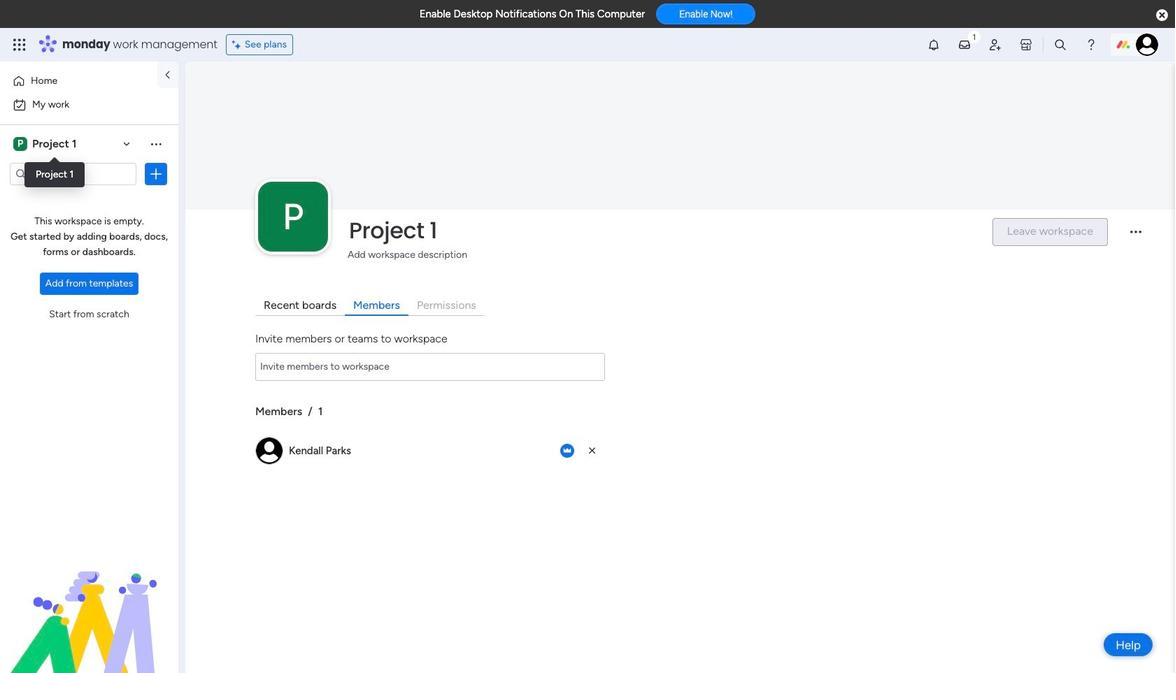 Task type: locate. For each thing, give the bounding box(es) containing it.
0 vertical spatial option
[[8, 70, 149, 92]]

option up workspace selection element
[[8, 94, 170, 116]]

None text field
[[255, 353, 605, 381]]

monday marketplace image
[[1019, 38, 1033, 52]]

1 image
[[968, 29, 981, 44]]

None field
[[346, 216, 981, 245]]

help image
[[1084, 38, 1098, 52]]

1 vertical spatial option
[[8, 94, 170, 116]]

option
[[8, 70, 149, 92], [8, 94, 170, 116]]

v2 ellipsis image
[[1130, 231, 1142, 243]]

workspace options image
[[149, 137, 163, 151]]

see plans image
[[232, 37, 245, 52]]

1 vertical spatial workspace image
[[258, 182, 328, 252]]

0 vertical spatial workspace image
[[13, 136, 27, 152]]

lottie animation image
[[0, 532, 178, 674]]

option down 'select product' image
[[8, 70, 149, 92]]

2 option from the top
[[8, 94, 170, 116]]

workspace image
[[13, 136, 27, 152], [258, 182, 328, 252]]

workspace image inside workspace selection element
[[13, 136, 27, 152]]

new crown image
[[560, 444, 574, 458]]

0 horizontal spatial workspace image
[[13, 136, 27, 152]]

select product image
[[13, 38, 27, 52]]



Task type: describe. For each thing, give the bounding box(es) containing it.
1 horizontal spatial workspace image
[[258, 182, 328, 252]]

search everything image
[[1053, 38, 1067, 52]]

Invite members to workspace text field
[[255, 353, 605, 381]]

1 option from the top
[[8, 70, 149, 92]]

invite members image
[[988, 38, 1002, 52]]

update feed image
[[958, 38, 972, 52]]

options image
[[149, 167, 163, 181]]

kendall parks image
[[1136, 34, 1158, 56]]

lottie animation element
[[0, 532, 178, 674]]

workspace selection element
[[13, 136, 79, 152]]

notifications image
[[927, 38, 941, 52]]

dapulse close image
[[1156, 8, 1168, 22]]

Search in workspace field
[[29, 166, 117, 182]]



Task type: vqa. For each thing, say whether or not it's contained in the screenshot.
"lottie animation" Image
yes



